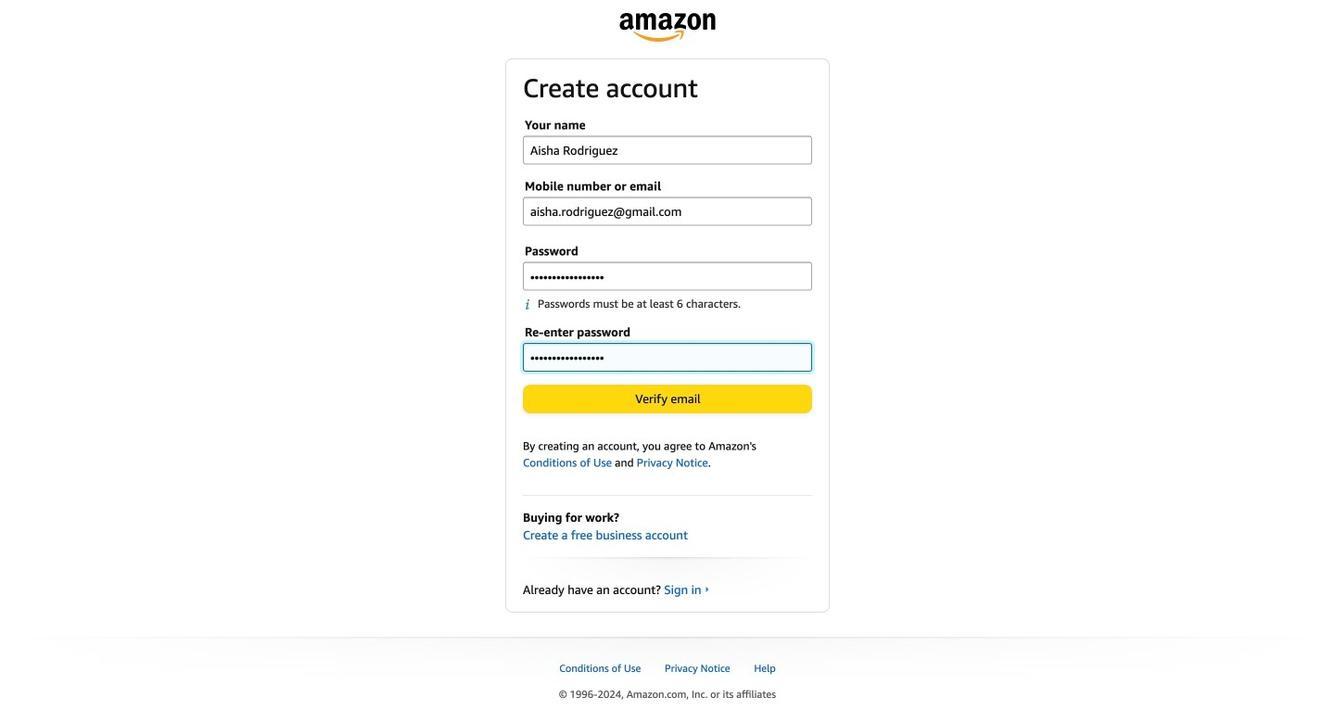Task type: vqa. For each thing, say whether or not it's contained in the screenshot.
submit
yes



Task type: locate. For each thing, give the bounding box(es) containing it.
None password field
[[523, 343, 813, 372]]

None submit
[[524, 386, 812, 413]]

At least 6 characters password field
[[523, 262, 813, 291]]

None email field
[[523, 197, 813, 226]]

First and last name text field
[[523, 136, 813, 165]]

alert image
[[525, 299, 538, 311]]



Task type: describe. For each thing, give the bounding box(es) containing it.
amazon image
[[620, 13, 716, 42]]



